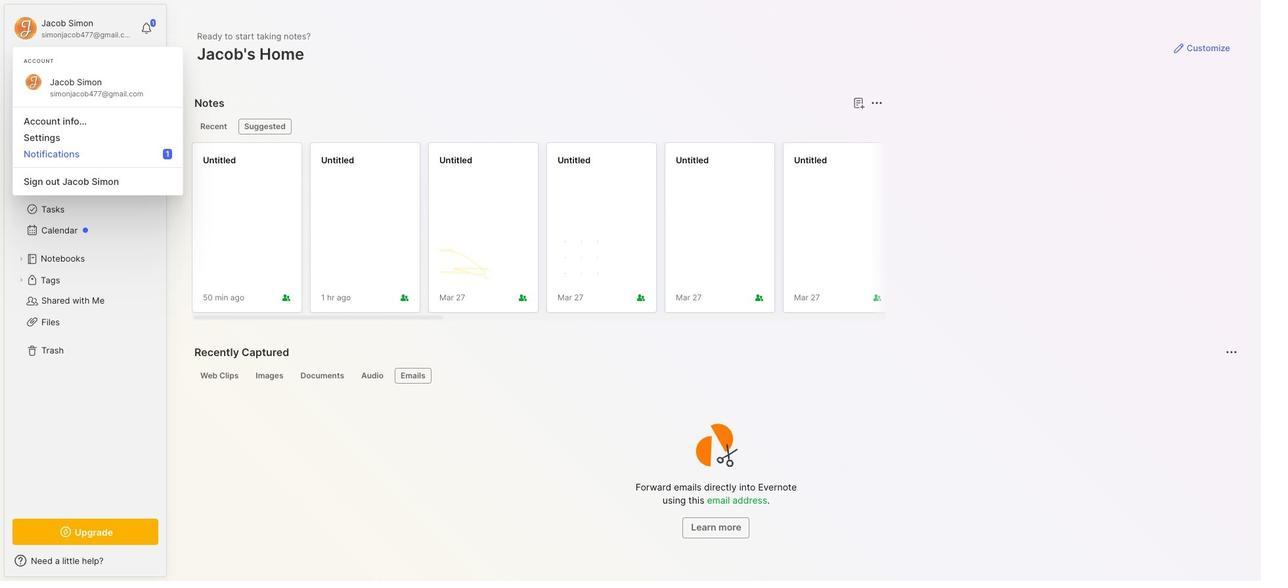 Task type: locate. For each thing, give the bounding box(es) containing it.
0 vertical spatial more actions image
[[869, 95, 885, 111]]

Search text field
[[36, 67, 146, 79]]

1 horizontal spatial more actions image
[[1224, 345, 1239, 361]]

More actions field
[[867, 94, 886, 112], [1222, 344, 1241, 362]]

click to collapse image
[[166, 558, 176, 573]]

tree inside main element
[[5, 128, 166, 508]]

1 tab list from the top
[[194, 119, 881, 135]]

Account field
[[12, 15, 134, 41]]

0 vertical spatial more actions field
[[867, 94, 886, 112]]

2 tab list from the top
[[194, 368, 1235, 384]]

None search field
[[36, 65, 146, 81]]

thumbnail image
[[439, 234, 489, 284], [558, 234, 608, 284]]

expand notebooks image
[[17, 256, 25, 263]]

tree
[[5, 128, 166, 508]]

none search field inside main element
[[36, 65, 146, 81]]

1 vertical spatial tab list
[[194, 368, 1235, 384]]

row group
[[192, 143, 1261, 321]]

1 vertical spatial more actions image
[[1224, 345, 1239, 361]]

1 horizontal spatial more actions field
[[1222, 344, 1241, 362]]

more actions image
[[869, 95, 885, 111], [1224, 345, 1239, 361]]

0 vertical spatial tab list
[[194, 119, 881, 135]]

tab
[[194, 119, 233, 135], [238, 119, 291, 135], [194, 368, 245, 384], [250, 368, 289, 384], [295, 368, 350, 384], [355, 368, 389, 384], [395, 368, 431, 384]]

1 vertical spatial more actions field
[[1222, 344, 1241, 362]]

tab list
[[194, 119, 881, 135], [194, 368, 1235, 384]]

1 horizontal spatial thumbnail image
[[558, 234, 608, 284]]

0 horizontal spatial thumbnail image
[[439, 234, 489, 284]]



Task type: vqa. For each thing, say whether or not it's contained in the screenshot.
the left More actions icon
yes



Task type: describe. For each thing, give the bounding box(es) containing it.
1 thumbnail image from the left
[[439, 234, 489, 284]]

0 horizontal spatial more actions image
[[869, 95, 885, 111]]

main element
[[0, 0, 171, 582]]

0 horizontal spatial more actions field
[[867, 94, 886, 112]]

2 thumbnail image from the left
[[558, 234, 608, 284]]

dropdown list menu
[[13, 102, 183, 190]]

WHAT'S NEW field
[[5, 551, 166, 572]]

expand tags image
[[17, 277, 25, 284]]



